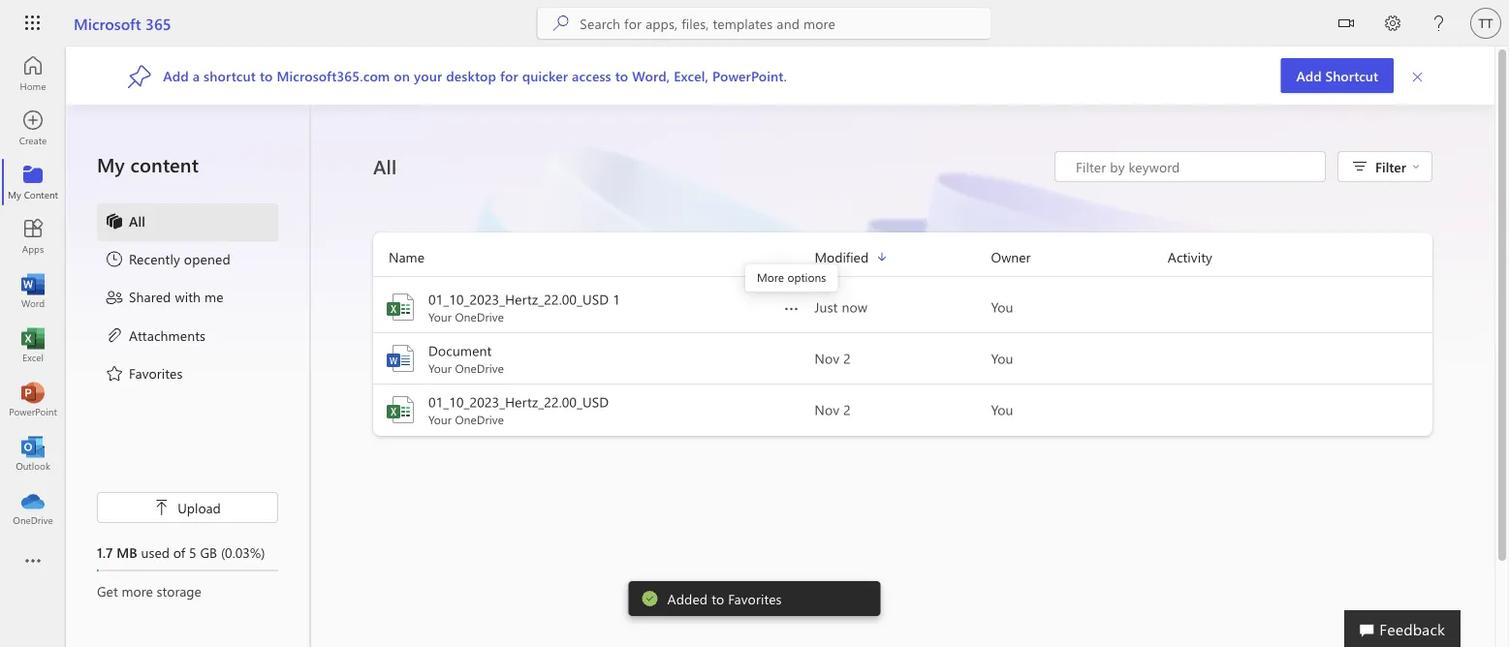Task type: locate. For each thing, give the bounding box(es) containing it.
word,
[[632, 67, 670, 85]]

01_10_2023_hertz_22.00_usd down document your onedrive
[[428, 393, 609, 411]]

0 vertical spatial word image
[[23, 281, 43, 301]]

nov 2
[[815, 349, 851, 367], [815, 401, 851, 419]]

1 vertical spatial 2
[[844, 401, 851, 419]]

all down on
[[373, 154, 397, 179]]

365
[[145, 13, 171, 33]]

3 your from the top
[[428, 412, 452, 428]]

2 your from the top
[[428, 361, 452, 376]]

shared with me
[[129, 288, 224, 306]]

modified
[[815, 248, 869, 266]]

nov 2 for 01_10_2023_hertz_22.00_usd
[[815, 401, 851, 419]]

2 vertical spatial your
[[428, 412, 452, 428]]

0 vertical spatial onedrive
[[455, 309, 504, 325]]

3 you from the top
[[991, 401, 1014, 419]]

quicker
[[522, 67, 568, 85]]

0 vertical spatial 01_10_2023_hertz_22.00_usd
[[428, 290, 609, 308]]

to right added
[[712, 590, 724, 608]]

get more storage
[[97, 582, 202, 600]]

add shortcut button
[[1281, 58, 1394, 93]]

your
[[414, 67, 442, 85]]

displaying 3 out of 3 files. status
[[1055, 151, 1326, 182]]

your down document
[[428, 361, 452, 376]]

0 vertical spatial nov 2
[[815, 349, 851, 367]]

add
[[1297, 66, 1322, 84], [163, 67, 189, 85]]

get more storage button
[[97, 582, 278, 601]]

Search box. Suggestions appear as you type. search field
[[580, 8, 991, 39]]

onedrive
[[455, 309, 504, 325], [455, 361, 504, 376], [455, 412, 504, 428]]

menu containing all
[[97, 204, 278, 394]]

you
[[991, 298, 1014, 316], [991, 349, 1014, 367], [991, 401, 1014, 419]]

you for document
[[991, 349, 1014, 367]]

favorites
[[129, 364, 183, 382], [728, 590, 782, 608]]

onedrive inside document your onedrive
[[455, 361, 504, 376]]

onedrive down document your onedrive
[[455, 412, 504, 428]]

name document cell
[[373, 341, 815, 376]]

1 horizontal spatial all
[[373, 154, 397, 179]]

content
[[130, 152, 199, 177]]

shared
[[129, 288, 171, 306]]

1.7
[[97, 543, 113, 561]]

2 vertical spatial you
[[991, 401, 1014, 419]]

1 vertical spatial word image
[[385, 343, 416, 374]]

word image inside name document 'cell'
[[385, 343, 416, 374]]

your inside document your onedrive
[[428, 361, 452, 376]]

microsoft
[[74, 13, 141, 33]]

2 onedrive from the top
[[455, 361, 504, 376]]

all inside my content left pane navigation navigation
[[129, 212, 145, 230]]

my content
[[97, 152, 199, 177]]

excel image for 01_10_2023_hertz_22.00_usd
[[385, 395, 416, 426]]

0 horizontal spatial add
[[163, 67, 189, 85]]

01_10_2023_hertz_22.00_usd up document
[[428, 290, 609, 308]]

add shortcut
[[1297, 66, 1379, 84]]

1 vertical spatial 01_10_2023_hertz_22.00_usd
[[428, 393, 609, 411]]

0 vertical spatial nov
[[815, 349, 840, 367]]

2 add from the left
[[163, 67, 189, 85]]

excel image inside name 01_10_2023_hertz_22.00_usd cell
[[385, 395, 416, 426]]

storage
[[157, 582, 202, 600]]

microsoft365.com
[[277, 67, 390, 85]]

more
[[122, 582, 153, 600]]

2 2 from the top
[[844, 401, 851, 419]]

microsoft 365 banner
[[0, 0, 1509, 50]]

to left word,
[[615, 67, 628, 85]]

2 for 01_10_2023_hertz_22.00_usd
[[844, 401, 851, 419]]

Filter by keyword text field
[[1074, 157, 1315, 176]]

nov
[[815, 349, 840, 367], [815, 401, 840, 419]]

excel,
[[674, 67, 709, 85]]

2 horizontal spatial to
[[712, 590, 724, 608]]

1 add from the left
[[1297, 66, 1322, 84]]

owner
[[991, 248, 1031, 266]]

2 01_10_2023_hertz_22.00_usd from the top
[[428, 393, 609, 411]]

1 nov from the top
[[815, 349, 840, 367]]

my content left pane navigation navigation
[[66, 105, 310, 648]]

toast notification added to favorites region
[[629, 582, 881, 617]]

onedrive inside 01_10_2023_hertz_22.00_usd your onedrive
[[455, 412, 504, 428]]

all up recently at the left
[[129, 212, 145, 230]]

excel image inside name 01_10_2023_hertz_22.00_usd 1 cell
[[385, 292, 416, 323]]

0 horizontal spatial word image
[[23, 281, 43, 301]]

1 01_10_2023_hertz_22.00_usd from the top
[[428, 290, 609, 308]]

filter
[[1376, 158, 1407, 175]]

01_10_2023_hertz_22.00_usd
[[428, 290, 609, 308], [428, 393, 609, 411]]

1 you from the top
[[991, 298, 1014, 316]]

1 vertical spatial nov 2
[[815, 401, 851, 419]]

all
[[373, 154, 397, 179], [129, 212, 145, 230]]

to
[[260, 67, 273, 85], [615, 67, 628, 85], [712, 590, 724, 608]]

just
[[815, 298, 838, 316]]

word image down apps image
[[23, 281, 43, 301]]

create image
[[23, 118, 43, 138]]

1
[[613, 290, 620, 308]]

added to favorites
[[667, 590, 782, 608]]

feedback
[[1380, 618, 1445, 639]]

None search field
[[537, 8, 991, 39]]

menu inside my content left pane navigation navigation
[[97, 204, 278, 394]]

add inside button
[[1297, 66, 1322, 84]]

powerpoint.
[[713, 67, 787, 85]]

1 your from the top
[[428, 309, 452, 325]]

powerpoint image
[[23, 390, 43, 409]]

to right "shortcut"
[[260, 67, 273, 85]]

word image
[[23, 281, 43, 301], [385, 343, 416, 374]]

microsoft 365
[[74, 13, 171, 33]]

excel image
[[385, 292, 416, 323], [23, 335, 43, 355], [385, 395, 416, 426]]

2
[[844, 349, 851, 367], [844, 401, 851, 419]]

with
[[175, 288, 201, 306]]

01_10_2023_hertz_22.00_usd for your
[[428, 393, 609, 411]]

word image left document
[[385, 343, 416, 374]]

your inside 01_10_2023_hertz_22.00_usd your onedrive
[[428, 412, 452, 428]]

all element
[[105, 211, 145, 234]]

onedrive up document
[[455, 309, 504, 325]]

2 you from the top
[[991, 349, 1014, 367]]

1 horizontal spatial add
[[1297, 66, 1322, 84]]

filter 
[[1376, 158, 1420, 175]]

01_10_2023_hertz_22.00_usd inside the '01_10_2023_hertz_22.00_usd 1 your onedrive'
[[428, 290, 609, 308]]

name 01_10_2023_hertz_22.00_usd cell
[[373, 393, 815, 428]]

1 2 from the top
[[844, 349, 851, 367]]

favorites down attachments element on the bottom left of the page
[[129, 364, 183, 382]]

your up document
[[428, 309, 452, 325]]

navigation
[[0, 47, 66, 535]]

1 vertical spatial you
[[991, 349, 1014, 367]]

your down document your onedrive
[[428, 412, 452, 428]]

1 vertical spatial onedrive
[[455, 361, 504, 376]]

onedrive image
[[23, 498, 43, 518]]

mb
[[117, 543, 137, 561]]

favorites inside region
[[728, 590, 782, 608]]

 upload
[[154, 499, 221, 517]]

onedrive down document
[[455, 361, 504, 376]]

recently
[[129, 250, 180, 268]]

your for document
[[428, 361, 452, 376]]

2 for document
[[844, 349, 851, 367]]

feedback button
[[1345, 611, 1461, 648]]

1 vertical spatial favorites
[[728, 590, 782, 608]]

0 vertical spatial you
[[991, 298, 1014, 316]]

row
[[373, 246, 1433, 277]]

activity, column 4 of 4 column header
[[1168, 246, 1433, 269]]

1 nov 2 from the top
[[815, 349, 851, 367]]

menu
[[97, 204, 278, 394]]

1 horizontal spatial word image
[[385, 343, 416, 374]]

2 vertical spatial excel image
[[385, 395, 416, 426]]

favorites right added
[[728, 590, 782, 608]]

add left the 'shortcut'
[[1297, 66, 1322, 84]]

just now
[[815, 298, 868, 316]]

2 nov 2 from the top
[[815, 401, 851, 419]]

0 horizontal spatial all
[[129, 212, 145, 230]]

0 vertical spatial your
[[428, 309, 452, 325]]

0 horizontal spatial favorites
[[129, 364, 183, 382]]

your
[[428, 309, 452, 325], [428, 361, 452, 376], [428, 412, 452, 428]]

1 vertical spatial all
[[129, 212, 145, 230]]

1 vertical spatial nov
[[815, 401, 840, 419]]

0 vertical spatial excel image
[[385, 292, 416, 323]]

attachments
[[129, 326, 206, 344]]

1 horizontal spatial favorites
[[728, 590, 782, 608]]

1 vertical spatial your
[[428, 361, 452, 376]]

0 vertical spatial all
[[373, 154, 397, 179]]

0 vertical spatial 2
[[844, 349, 851, 367]]

3 onedrive from the top
[[455, 412, 504, 428]]

of
[[173, 543, 185, 561]]

gb
[[200, 543, 217, 561]]

activity
[[1168, 248, 1213, 266]]

a
[[193, 67, 200, 85]]

 button
[[1323, 0, 1370, 50]]

5
[[189, 543, 196, 561]]

2 nov from the top
[[815, 401, 840, 419]]

none search field inside the microsoft 365 banner
[[537, 8, 991, 39]]

1 onedrive from the top
[[455, 309, 504, 325]]

your inside the '01_10_2023_hertz_22.00_usd 1 your onedrive'
[[428, 309, 452, 325]]

2 vertical spatial onedrive
[[455, 412, 504, 428]]

01_10_2023_hertz_22.00_usd for 1
[[428, 290, 609, 308]]

0 vertical spatial favorites
[[129, 364, 183, 382]]

add left a
[[163, 67, 189, 85]]



Task type: vqa. For each thing, say whether or not it's contained in the screenshot.
Word Image within the Name Document cell
yes



Task type: describe. For each thing, give the bounding box(es) containing it.
onedrive for 01_10_2023_hertz_22.00_usd
[[455, 412, 504, 428]]


[[1412, 163, 1420, 171]]

row containing name
[[373, 246, 1433, 277]]

now
[[842, 298, 868, 316]]

01_10_2023_hertz_22.00_usd 1 your onedrive
[[428, 290, 620, 325]]

owner button
[[991, 246, 1168, 269]]

recently opened
[[129, 250, 231, 268]]

recently opened element
[[105, 249, 231, 272]]

a2hs image
[[128, 63, 151, 88]]

home image
[[23, 64, 43, 83]]

onedrive for document
[[455, 361, 504, 376]]

apps image
[[23, 227, 43, 246]]

options
[[788, 269, 826, 285]]

tt
[[1479, 16, 1493, 31]]

1.7 mb used of 5 gb (0.03%)
[[97, 543, 265, 561]]

my content image
[[23, 173, 43, 192]]

access
[[572, 67, 611, 85]]

upload
[[178, 499, 221, 517]]

on
[[394, 67, 410, 85]]

message element
[[667, 590, 782, 608]]

(0.03%)
[[221, 543, 265, 561]]

1 vertical spatial excel image
[[23, 335, 43, 355]]

my
[[97, 152, 125, 177]]

nov for 01_10_2023_hertz_22.00_usd
[[815, 401, 840, 419]]

to inside toast notification added to favorites region
[[712, 590, 724, 608]]

tt button
[[1463, 0, 1509, 47]]

used
[[141, 543, 170, 561]]

desktop
[[446, 67, 496, 85]]

me
[[205, 288, 224, 306]]

you for 01_10_2023_hertz_22.00_usd
[[991, 401, 1014, 419]]

get
[[97, 582, 118, 600]]

more
[[757, 269, 784, 285]]

0 horizontal spatial to
[[260, 67, 273, 85]]

document your onedrive
[[428, 342, 504, 376]]

1 horizontal spatial to
[[615, 67, 628, 85]]

added
[[667, 590, 708, 608]]

more options tooltip
[[745, 265, 838, 292]]

nov for document
[[815, 349, 840, 367]]

opened
[[184, 250, 231, 268]]

excel image for 01_10_2023_hertz_22.00_usd 1
[[385, 292, 416, 323]]

attachments element
[[105, 325, 206, 349]]

shortcut
[[1326, 66, 1379, 84]]


[[1339, 16, 1354, 31]]

your for 01_10_2023_hertz_22.00_usd
[[428, 412, 452, 428]]

onedrive inside the '01_10_2023_hertz_22.00_usd 1 your onedrive'
[[455, 309, 504, 325]]

add for add a shortcut to microsoft365.com on your desktop for quicker access to word, excel, powerpoint.
[[163, 67, 189, 85]]

favorites inside my content left pane navigation navigation
[[129, 364, 183, 382]]

modified button
[[815, 246, 991, 269]]

dismiss this dialog image
[[1411, 67, 1425, 84]]

you for 01_10_2023_hertz_22.00_usd 1
[[991, 298, 1014, 316]]

name
[[389, 248, 425, 266]]


[[154, 500, 170, 516]]

shared with me element
[[105, 287, 224, 310]]

name 01_10_2023_hertz_22.00_usd 1 cell
[[373, 290, 815, 325]]

for
[[500, 67, 518, 85]]

view more apps image
[[23, 553, 43, 572]]

favorites element
[[105, 364, 183, 387]]

add for add shortcut
[[1297, 66, 1322, 84]]

add a shortcut to microsoft365.com on your desktop for quicker access to word, excel, powerpoint.
[[163, 67, 787, 85]]

shortcut
[[204, 67, 256, 85]]

01_10_2023_hertz_22.00_usd your onedrive
[[428, 393, 609, 428]]

nov 2 for document
[[815, 349, 851, 367]]

more options
[[757, 269, 826, 285]]

name button
[[373, 246, 815, 269]]

outlook image
[[23, 444, 43, 463]]

document
[[428, 342, 492, 360]]



